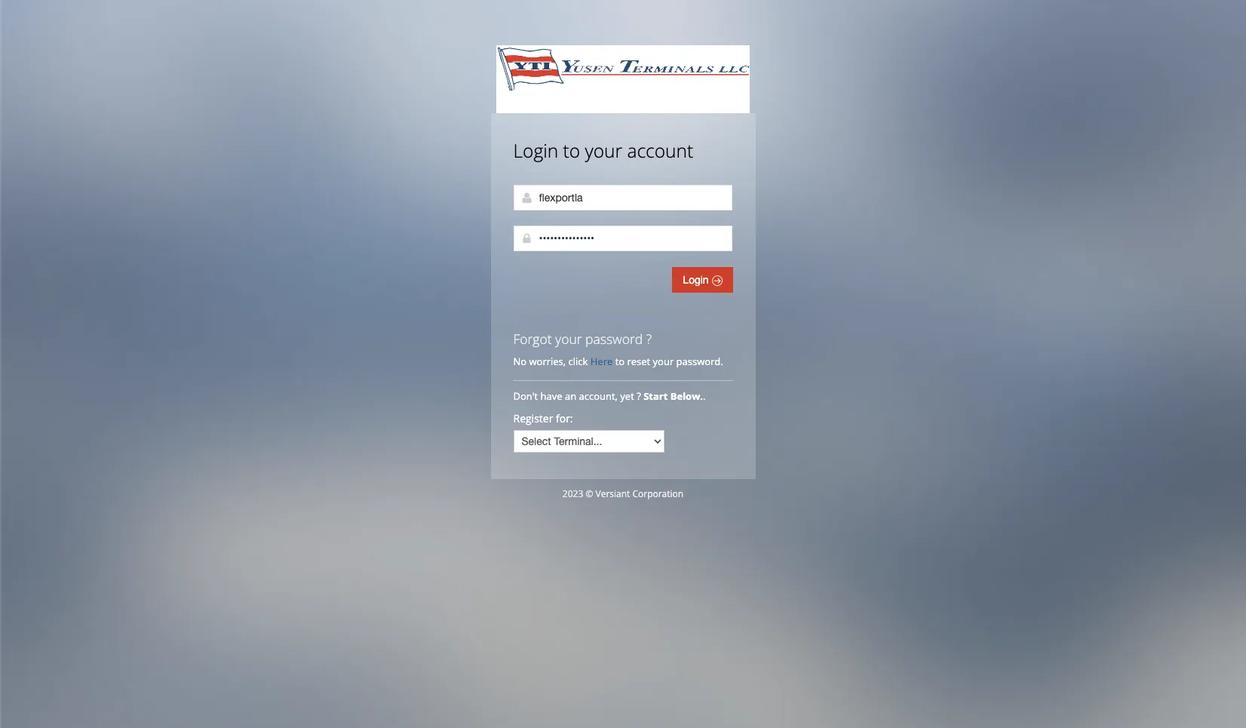 Task type: locate. For each thing, give the bounding box(es) containing it.
your up username text box
[[585, 138, 623, 163]]

reset
[[627, 355, 651, 368]]

0 horizontal spatial to
[[563, 138, 580, 163]]

login for login to your account
[[514, 138, 559, 163]]

0 vertical spatial ?
[[647, 330, 652, 348]]

0 horizontal spatial login
[[514, 138, 559, 163]]

1 vertical spatial your
[[555, 330, 582, 348]]

password.
[[677, 355, 723, 368]]

1 horizontal spatial login
[[683, 274, 712, 286]]

account,
[[579, 389, 618, 403]]

login to your account
[[514, 138, 694, 163]]

?
[[647, 330, 652, 348], [637, 389, 641, 403]]

to
[[563, 138, 580, 163], [615, 355, 625, 368]]

login
[[514, 138, 559, 163], [683, 274, 712, 286]]

register
[[514, 411, 553, 426]]

login inside button
[[683, 274, 712, 286]]

yet
[[621, 389, 634, 403]]

your right reset
[[653, 355, 674, 368]]

1 horizontal spatial to
[[615, 355, 625, 368]]

to up username text box
[[563, 138, 580, 163]]

2 horizontal spatial your
[[653, 355, 674, 368]]

? up reset
[[647, 330, 652, 348]]

1 vertical spatial to
[[615, 355, 625, 368]]

1 horizontal spatial ?
[[647, 330, 652, 348]]

password
[[586, 330, 643, 348]]

no
[[514, 355, 527, 368]]

your
[[585, 138, 623, 163], [555, 330, 582, 348], [653, 355, 674, 368]]

1 vertical spatial ?
[[637, 389, 641, 403]]

? right yet
[[637, 389, 641, 403]]

account
[[627, 138, 694, 163]]

register for:
[[514, 411, 573, 426]]

corporation
[[633, 487, 684, 500]]

2023 © versiant corporation
[[563, 487, 684, 500]]

©
[[586, 487, 593, 500]]

forgot
[[514, 330, 552, 348]]

2023
[[563, 487, 584, 500]]

your up click
[[555, 330, 582, 348]]

to right here link
[[615, 355, 625, 368]]

0 vertical spatial to
[[563, 138, 580, 163]]

1 vertical spatial login
[[683, 274, 712, 286]]

0 horizontal spatial ?
[[637, 389, 641, 403]]

an
[[565, 389, 577, 403]]

1 horizontal spatial your
[[585, 138, 623, 163]]

2 vertical spatial your
[[653, 355, 674, 368]]

0 vertical spatial login
[[514, 138, 559, 163]]



Task type: describe. For each thing, give the bounding box(es) containing it.
Password password field
[[514, 226, 732, 251]]

to inside forgot your password ? no worries, click here to reset your password.
[[615, 355, 625, 368]]

don't
[[514, 389, 538, 403]]

0 vertical spatial your
[[585, 138, 623, 163]]

have
[[541, 389, 563, 403]]

login for login
[[683, 274, 712, 286]]

.
[[703, 389, 706, 403]]

versiant
[[596, 487, 630, 500]]

login button
[[673, 267, 733, 293]]

here
[[591, 355, 613, 368]]

click
[[569, 355, 588, 368]]

here link
[[591, 355, 613, 368]]

worries,
[[529, 355, 566, 368]]

0 horizontal spatial your
[[555, 330, 582, 348]]

? inside forgot your password ? no worries, click here to reset your password.
[[647, 330, 652, 348]]

for:
[[556, 411, 573, 426]]

below.
[[671, 389, 703, 403]]

lock image
[[521, 232, 533, 245]]

forgot your password ? no worries, click here to reset your password.
[[514, 330, 723, 368]]

don't have an account, yet ? start below. .
[[514, 389, 708, 403]]

user image
[[521, 192, 533, 204]]

Username text field
[[514, 185, 732, 211]]

start
[[644, 389, 668, 403]]

swapright image
[[712, 275, 723, 286]]



